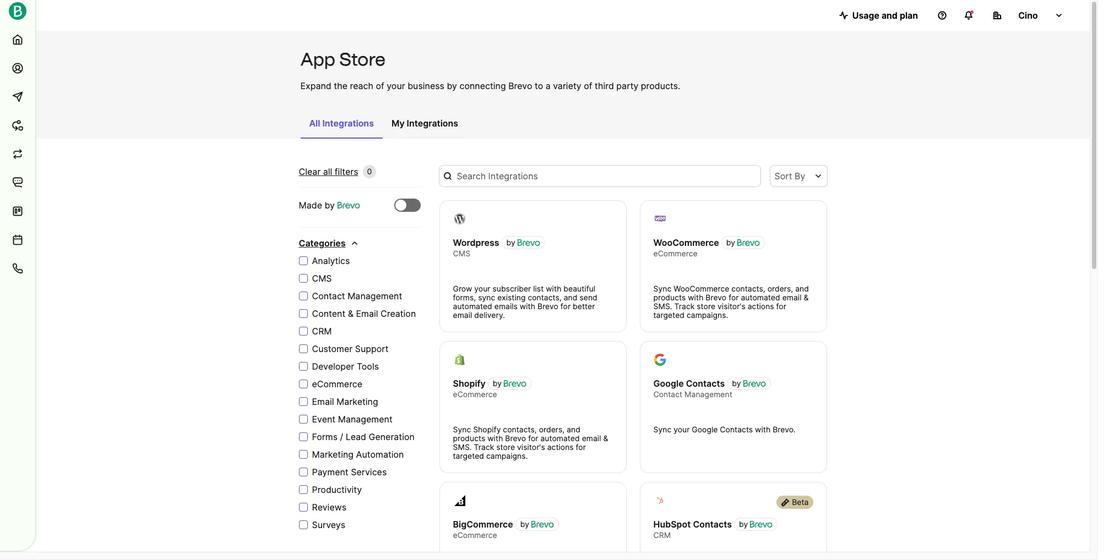 Task type: locate. For each thing, give the bounding box(es) containing it.
2 horizontal spatial your
[[674, 425, 690, 435]]

contact management
[[312, 291, 402, 302], [654, 390, 733, 399]]

0 horizontal spatial orders,
[[539, 425, 565, 435]]

1 horizontal spatial contact management
[[654, 390, 733, 399]]

0 vertical spatial google
[[654, 378, 684, 389]]

actions inside sync shopify contacts, orders, and products with brevo for automated email & sms. track store visitor's actions for targeted campaigns.
[[547, 443, 574, 452]]

surveys
[[312, 520, 345, 531]]

orders, inside sync woocommerce contacts, orders, and products with brevo for automated email & sms. track store visitor's actions for targeted campaigns.
[[768, 284, 793, 294]]

all integrations
[[309, 118, 374, 129]]

sync
[[478, 293, 495, 302]]

contacts, for woocommerce
[[732, 284, 766, 294]]

of
[[376, 80, 384, 91], [584, 80, 592, 91]]

0 horizontal spatial email
[[312, 397, 334, 408]]

0 horizontal spatial of
[[376, 80, 384, 91]]

targeted for woocommerce
[[654, 311, 685, 320]]

contact up content
[[312, 291, 345, 302]]

Search Integrations search field
[[439, 165, 762, 187]]

1 vertical spatial contact management
[[654, 390, 733, 399]]

party
[[617, 80, 639, 91]]

cms
[[453, 249, 470, 258], [312, 273, 332, 284]]

and
[[882, 10, 898, 21], [796, 284, 809, 294], [564, 293, 578, 302], [567, 425, 581, 435]]

actions inside sync woocommerce contacts, orders, and products with brevo for automated email & sms. track store visitor's actions for targeted campaigns.
[[748, 302, 774, 311]]

campaigns. for woocommerce
[[687, 311, 729, 320]]

targeted inside sync woocommerce contacts, orders, and products with brevo for automated email & sms. track store visitor's actions for targeted campaigns.
[[654, 311, 685, 320]]

0 horizontal spatial automated
[[453, 302, 492, 311]]

1 horizontal spatial campaigns.
[[687, 311, 729, 320]]

1 horizontal spatial google
[[692, 425, 718, 435]]

tab list containing all integrations
[[301, 112, 467, 139]]

campaigns. for shopify
[[486, 452, 528, 461]]

1 vertical spatial actions
[[547, 443, 574, 452]]

hubspot contacts
[[654, 519, 732, 530]]

&
[[804, 293, 809, 302], [348, 308, 354, 320], [603, 434, 608, 443]]

integrations right all
[[322, 118, 374, 129]]

cino
[[1019, 10, 1038, 21]]

0 vertical spatial visitor's
[[718, 302, 746, 311]]

1 vertical spatial campaigns.
[[486, 452, 528, 461]]

event
[[312, 414, 336, 425]]

1 horizontal spatial integrations
[[407, 118, 458, 129]]

email
[[783, 293, 802, 302], [453, 311, 472, 320], [582, 434, 601, 443]]

2 vertical spatial your
[[674, 425, 690, 435]]

2 horizontal spatial &
[[804, 293, 809, 302]]

sync for google contacts
[[654, 425, 672, 435]]

targeted
[[654, 311, 685, 320], [453, 452, 484, 461]]

2 vertical spatial email
[[582, 434, 601, 443]]

email for shopify
[[582, 434, 601, 443]]

automated inside grow your subscriber list with beautiful forms, sync existing contacts, and send automated emails with brevo for better email delivery.
[[453, 302, 492, 311]]

by for hubspot contacts
[[739, 520, 748, 529]]

0 vertical spatial your
[[387, 80, 405, 91]]

0 horizontal spatial actions
[[547, 443, 574, 452]]

0 horizontal spatial google
[[654, 378, 684, 389]]

orders,
[[768, 284, 793, 294], [539, 425, 565, 435]]

0 horizontal spatial products
[[453, 434, 485, 443]]

visitor's inside sync woocommerce contacts, orders, and products with brevo for automated email & sms. track store visitor's actions for targeted campaigns.
[[718, 302, 746, 311]]

and inside sync woocommerce contacts, orders, and products with brevo for automated email & sms. track store visitor's actions for targeted campaigns.
[[796, 284, 809, 294]]

crm down the hubspot
[[654, 531, 671, 540]]

1 horizontal spatial targeted
[[654, 311, 685, 320]]

marketing up event management
[[337, 397, 378, 408]]

campaigns.
[[687, 311, 729, 320], [486, 452, 528, 461]]

1 vertical spatial shopify
[[473, 425, 501, 435]]

1 horizontal spatial of
[[584, 80, 592, 91]]

sync your google contacts with brevo.
[[654, 425, 796, 435]]

0 vertical spatial contact management
[[312, 291, 402, 302]]

brevo inside sync woocommerce contacts, orders, and products with brevo for automated email & sms. track store visitor's actions for targeted campaigns.
[[706, 293, 727, 302]]

all integrations link
[[301, 112, 383, 139]]

ecommerce down bigcommerce on the left of the page
[[453, 531, 497, 540]]

targeted up google contacts logo
[[654, 311, 685, 320]]

1 horizontal spatial contact
[[654, 390, 683, 399]]

automated
[[741, 293, 780, 302], [453, 302, 492, 311], [541, 434, 580, 443]]

email inside sync woocommerce contacts, orders, and products with brevo for automated email & sms. track store visitor's actions for targeted campaigns.
[[783, 293, 802, 302]]

google
[[654, 378, 684, 389], [692, 425, 718, 435]]

filters
[[335, 166, 358, 177]]

sms.
[[654, 302, 672, 311], [453, 443, 472, 452]]

track inside sync shopify contacts, orders, and products with brevo for automated email & sms. track store visitor's actions for targeted campaigns.
[[474, 443, 494, 452]]

forms
[[312, 432, 338, 443]]

for inside grow your subscriber list with beautiful forms, sync existing contacts, and send automated emails with brevo for better email delivery.
[[561, 302, 571, 311]]

visitor's for woocommerce
[[718, 302, 746, 311]]

contacts, inside sync woocommerce contacts, orders, and products with brevo for automated email & sms. track store visitor's actions for targeted campaigns.
[[732, 284, 766, 294]]

1 vertical spatial your
[[474, 284, 491, 294]]

contact management down google contacts
[[654, 390, 733, 399]]

1 vertical spatial products
[[453, 434, 485, 443]]

store inside sync shopify contacts, orders, and products with brevo for automated email & sms. track store visitor's actions for targeted campaigns.
[[496, 443, 515, 452]]

shopify
[[453, 378, 486, 389], [473, 425, 501, 435]]

0 horizontal spatial your
[[387, 80, 405, 91]]

email left creation
[[356, 308, 378, 320]]

0 horizontal spatial campaigns.
[[486, 452, 528, 461]]

0 horizontal spatial track
[[474, 443, 494, 452]]

usage and plan
[[853, 10, 918, 21]]

brevo
[[509, 80, 532, 91], [706, 293, 727, 302], [538, 302, 559, 311], [505, 434, 526, 443]]

expand
[[301, 80, 332, 91]]

categories link
[[299, 237, 359, 250]]

sms. up bigcommerce logo
[[453, 443, 472, 452]]

your
[[387, 80, 405, 91], [474, 284, 491, 294], [674, 425, 690, 435]]

0 vertical spatial track
[[675, 302, 695, 311]]

& inside sync woocommerce contacts, orders, and products with brevo for automated email & sms. track store visitor's actions for targeted campaigns.
[[804, 293, 809, 302]]

contact management up content & email creation
[[312, 291, 402, 302]]

developer tools
[[312, 361, 379, 372]]

sync shopify contacts, orders, and products with brevo for automated email & sms. track store visitor's actions for targeted campaigns.
[[453, 425, 608, 461]]

email up the event
[[312, 397, 334, 408]]

productivity
[[312, 485, 362, 496]]

0 vertical spatial &
[[804, 293, 809, 302]]

actions
[[748, 302, 774, 311], [547, 443, 574, 452]]

1 vertical spatial contacts
[[720, 425, 753, 435]]

1 vertical spatial visitor's
[[517, 443, 545, 452]]

developer
[[312, 361, 354, 372]]

your right the grow
[[474, 284, 491, 294]]

integrations for all integrations
[[322, 118, 374, 129]]

2 integrations from the left
[[407, 118, 458, 129]]

campaigns. inside sync shopify contacts, orders, and products with brevo for automated email & sms. track store visitor's actions for targeted campaigns.
[[486, 452, 528, 461]]

0 vertical spatial products
[[654, 293, 686, 302]]

0 vertical spatial contact
[[312, 291, 345, 302]]

woocommerce inside sync woocommerce contacts, orders, and products with brevo for automated email & sms. track store visitor's actions for targeted campaigns.
[[674, 284, 730, 294]]

0 horizontal spatial targeted
[[453, 452, 484, 461]]

your down google contacts
[[674, 425, 690, 435]]

0 horizontal spatial visitor's
[[517, 443, 545, 452]]

1 horizontal spatial actions
[[748, 302, 774, 311]]

contacts, inside sync shopify contacts, orders, and products with brevo for automated email & sms. track store visitor's actions for targeted campaigns.
[[503, 425, 537, 435]]

1 horizontal spatial crm
[[654, 531, 671, 540]]

google down google contacts
[[692, 425, 718, 435]]

0 vertical spatial targeted
[[654, 311, 685, 320]]

crm down content
[[312, 326, 332, 337]]

0 vertical spatial orders,
[[768, 284, 793, 294]]

sync inside sync woocommerce contacts, orders, and products with brevo for automated email & sms. track store visitor's actions for targeted campaigns.
[[654, 284, 672, 294]]

ecommerce for woocommerce
[[654, 249, 698, 258]]

brevo.
[[773, 425, 796, 435]]

cms down wordpress
[[453, 249, 470, 258]]

sms. inside sync woocommerce contacts, orders, and products with brevo for automated email & sms. track store visitor's actions for targeted campaigns.
[[654, 302, 672, 311]]

cms down the analytics
[[312, 273, 332, 284]]

and inside grow your subscriber list with beautiful forms, sync existing contacts, and send automated emails with brevo for better email delivery.
[[564, 293, 578, 302]]

business
[[408, 80, 445, 91]]

woocommerce
[[654, 237, 719, 248], [674, 284, 730, 294]]

your inside grow your subscriber list with beautiful forms, sync existing contacts, and send automated emails with brevo for better email delivery.
[[474, 284, 491, 294]]

2 vertical spatial &
[[603, 434, 608, 443]]

plan
[[900, 10, 918, 21]]

for
[[729, 293, 739, 302], [561, 302, 571, 311], [777, 302, 787, 311], [528, 434, 538, 443], [576, 443, 586, 452]]

1 vertical spatial google
[[692, 425, 718, 435]]

2 horizontal spatial automated
[[741, 293, 780, 302]]

0 vertical spatial campaigns.
[[687, 311, 729, 320]]

1 vertical spatial sms.
[[453, 443, 472, 452]]

email
[[356, 308, 378, 320], [312, 397, 334, 408]]

2 of from the left
[[584, 80, 592, 91]]

by for woocommerce
[[726, 238, 735, 247]]

1 vertical spatial track
[[474, 443, 494, 452]]

ecommerce for shopify
[[453, 390, 497, 399]]

ecommerce down 'shopify logo'
[[453, 390, 497, 399]]

1 integrations from the left
[[322, 118, 374, 129]]

by
[[447, 80, 457, 91], [325, 200, 335, 211], [507, 238, 515, 247], [726, 238, 735, 247], [493, 379, 502, 388], [732, 379, 741, 388], [520, 520, 529, 529], [739, 520, 748, 529]]

0 vertical spatial email
[[783, 293, 802, 302]]

management up forms / lead generation
[[338, 414, 393, 425]]

1 horizontal spatial &
[[603, 434, 608, 443]]

visitor's
[[718, 302, 746, 311], [517, 443, 545, 452]]

marketing
[[337, 397, 378, 408], [312, 450, 354, 461]]

automated for woocommerce
[[741, 293, 780, 302]]

and inside sync shopify contacts, orders, and products with brevo for automated email & sms. track store visitor's actions for targeted campaigns.
[[567, 425, 581, 435]]

email inside sync shopify contacts, orders, and products with brevo for automated email & sms. track store visitor's actions for targeted campaigns.
[[582, 434, 601, 443]]

your for google contacts
[[674, 425, 690, 435]]

1 horizontal spatial visitor's
[[718, 302, 746, 311]]

sms. inside sync shopify contacts, orders, and products with brevo for automated email & sms. track store visitor's actions for targeted campaigns.
[[453, 443, 472, 452]]

ecommerce down woocommerce logo
[[654, 249, 698, 258]]

automated for shopify
[[541, 434, 580, 443]]

& for shopify
[[603, 434, 608, 443]]

contacts,
[[732, 284, 766, 294], [528, 293, 562, 302], [503, 425, 537, 435]]

products inside sync shopify contacts, orders, and products with brevo for automated email & sms. track store visitor's actions for targeted campaigns.
[[453, 434, 485, 443]]

0 horizontal spatial crm
[[312, 326, 332, 337]]

management
[[348, 291, 402, 302], [685, 390, 733, 399], [338, 414, 393, 425]]

analytics
[[312, 256, 350, 267]]

contacts up the sync your google contacts with brevo.
[[686, 378, 725, 389]]

products inside sync woocommerce contacts, orders, and products with brevo for automated email & sms. track store visitor's actions for targeted campaigns.
[[654, 293, 686, 302]]

hubspot contacts logo image
[[654, 495, 666, 507]]

0 horizontal spatial cms
[[312, 273, 332, 284]]

bigcommerce logo image
[[454, 495, 466, 507]]

0 vertical spatial store
[[697, 302, 716, 311]]

0 vertical spatial sms.
[[654, 302, 672, 311]]

1 horizontal spatial orders,
[[768, 284, 793, 294]]

0 vertical spatial contacts
[[686, 378, 725, 389]]

store for woocommerce
[[697, 302, 716, 311]]

0 vertical spatial marketing
[[337, 397, 378, 408]]

contacts right the hubspot
[[693, 519, 732, 530]]

by for wordpress
[[507, 238, 515, 247]]

shopify inside sync shopify contacts, orders, and products with brevo for automated email & sms. track store visitor's actions for targeted campaigns.
[[473, 425, 501, 435]]

1 horizontal spatial your
[[474, 284, 491, 294]]

marketing automation
[[312, 450, 404, 461]]

track inside sync woocommerce contacts, orders, and products with brevo for automated email & sms. track store visitor's actions for targeted campaigns.
[[675, 302, 695, 311]]

visitor's inside sync shopify contacts, orders, and products with brevo for automated email & sms. track store visitor's actions for targeted campaigns.
[[517, 443, 545, 452]]

your left business on the left of page
[[387, 80, 405, 91]]

sync inside sync shopify contacts, orders, and products with brevo for automated email & sms. track store visitor's actions for targeted campaigns.
[[453, 425, 471, 435]]

1 horizontal spatial products
[[654, 293, 686, 302]]

categories
[[299, 238, 346, 249]]

all
[[309, 118, 320, 129]]

email for woocommerce
[[783, 293, 802, 302]]

0 horizontal spatial store
[[496, 443, 515, 452]]

1 horizontal spatial track
[[675, 302, 695, 311]]

1 horizontal spatial email
[[582, 434, 601, 443]]

1 vertical spatial &
[[348, 308, 354, 320]]

of left third
[[584, 80, 592, 91]]

sms. up google contacts logo
[[654, 302, 672, 311]]

1 horizontal spatial sms.
[[654, 302, 672, 311]]

automated inside sync woocommerce contacts, orders, and products with brevo for automated email & sms. track store visitor's actions for targeted campaigns.
[[741, 293, 780, 302]]

management down google contacts
[[685, 390, 733, 399]]

google contacts
[[654, 378, 725, 389]]

sync for shopify
[[453, 425, 471, 435]]

store
[[697, 302, 716, 311], [496, 443, 515, 452]]

contact down google contacts
[[654, 390, 683, 399]]

2 horizontal spatial email
[[783, 293, 802, 302]]

0 vertical spatial email
[[356, 308, 378, 320]]

orders, inside sync shopify contacts, orders, and products with brevo for automated email & sms. track store visitor's actions for targeted campaigns.
[[539, 425, 565, 435]]

contacts for hubspot contacts
[[693, 519, 732, 530]]

store inside sync woocommerce contacts, orders, and products with brevo for automated email & sms. track store visitor's actions for targeted campaigns.
[[697, 302, 716, 311]]

1 vertical spatial woocommerce
[[674, 284, 730, 294]]

1 horizontal spatial automated
[[541, 434, 580, 443]]

contact
[[312, 291, 345, 302], [654, 390, 683, 399]]

0 horizontal spatial email
[[453, 311, 472, 320]]

1 horizontal spatial cms
[[453, 249, 470, 258]]

0 vertical spatial cms
[[453, 249, 470, 258]]

marketing up payment
[[312, 450, 354, 461]]

the
[[334, 80, 348, 91]]

0 horizontal spatial contact
[[312, 291, 345, 302]]

targeted up bigcommerce logo
[[453, 452, 484, 461]]

better
[[573, 302, 595, 311]]

contacts left brevo. on the bottom
[[720, 425, 753, 435]]

0 horizontal spatial sms.
[[453, 443, 472, 452]]

1 vertical spatial email
[[453, 311, 472, 320]]

campaigns. inside sync woocommerce contacts, orders, and products with brevo for automated email & sms. track store visitor's actions for targeted campaigns.
[[687, 311, 729, 320]]

my integrations link
[[383, 112, 467, 138]]

targeted inside sync shopify contacts, orders, and products with brevo for automated email & sms. track store visitor's actions for targeted campaigns.
[[453, 452, 484, 461]]

0 vertical spatial actions
[[748, 302, 774, 311]]

None checkbox
[[394, 199, 421, 212]]

forms,
[[453, 293, 476, 302]]

& inside sync shopify contacts, orders, and products with brevo for automated email & sms. track store visitor's actions for targeted campaigns.
[[603, 434, 608, 443]]

sms. for shopify
[[453, 443, 472, 452]]

google down google contacts logo
[[654, 378, 684, 389]]

1 horizontal spatial store
[[697, 302, 716, 311]]

integrations right 'my'
[[407, 118, 458, 129]]

1 vertical spatial crm
[[654, 531, 671, 540]]

automated inside sync shopify contacts, orders, and products with brevo for automated email & sms. track store visitor's actions for targeted campaigns.
[[541, 434, 580, 443]]

ecommerce
[[654, 249, 698, 258], [312, 379, 363, 390], [453, 390, 497, 399], [453, 531, 497, 540]]

1 vertical spatial email
[[312, 397, 334, 408]]

1 vertical spatial orders,
[[539, 425, 565, 435]]

actions for shopify
[[547, 443, 574, 452]]

1 vertical spatial targeted
[[453, 452, 484, 461]]

management up content & email creation
[[348, 291, 402, 302]]

products
[[654, 293, 686, 302], [453, 434, 485, 443]]

usage and plan button
[[831, 4, 927, 26]]

products for shopify
[[453, 434, 485, 443]]

tab list
[[301, 112, 467, 139]]

2 vertical spatial contacts
[[693, 519, 732, 530]]

integrations
[[322, 118, 374, 129], [407, 118, 458, 129]]

hubspot
[[654, 519, 691, 530]]

cino button
[[984, 4, 1073, 26]]

1 vertical spatial store
[[496, 443, 515, 452]]

of right reach
[[376, 80, 384, 91]]

0 horizontal spatial integrations
[[322, 118, 374, 129]]

existing
[[498, 293, 526, 302]]



Task type: vqa. For each thing, say whether or not it's contained in the screenshot.


Task type: describe. For each thing, give the bounding box(es) containing it.
google contacts logo image
[[654, 354, 666, 366]]

sync woocommerce contacts, orders, and products with brevo for automated email & sms. track store visitor's actions for targeted campaigns.
[[654, 284, 809, 320]]

all
[[323, 166, 332, 177]]

to
[[535, 80, 543, 91]]

left c25ys image
[[781, 499, 790, 507]]

automation
[[356, 450, 404, 461]]

email inside grow your subscriber list with beautiful forms, sync existing contacts, and send automated emails with brevo for better email delivery.
[[453, 311, 472, 320]]

beta
[[792, 498, 809, 507]]

payment
[[312, 467, 349, 478]]

1 vertical spatial contact
[[654, 390, 683, 399]]

wordpress logo image
[[454, 213, 466, 225]]

with inside sync shopify contacts, orders, and products with brevo for automated email & sms. track store visitor's actions for targeted campaigns.
[[488, 434, 503, 443]]

reach
[[350, 80, 373, 91]]

sort by button
[[770, 165, 828, 187]]

contacts, for shopify
[[503, 425, 537, 435]]

visitor's for shopify
[[517, 443, 545, 452]]

app
[[301, 49, 335, 70]]

actions for woocommerce
[[748, 302, 774, 311]]

0
[[367, 167, 372, 176]]

0 vertical spatial management
[[348, 291, 402, 302]]

0 vertical spatial crm
[[312, 326, 332, 337]]

generation
[[369, 432, 415, 443]]

grow
[[453, 284, 472, 294]]

creation
[[381, 308, 416, 320]]

2 vertical spatial management
[[338, 414, 393, 425]]

tools
[[357, 361, 379, 372]]

forms / lead generation
[[312, 432, 415, 443]]

sort
[[775, 171, 792, 182]]

app store
[[301, 49, 386, 70]]

emails
[[495, 302, 518, 311]]

products.
[[641, 80, 681, 91]]

sync for woocommerce
[[654, 284, 672, 294]]

content & email creation
[[312, 308, 416, 320]]

ecommerce for bigcommerce
[[453, 531, 497, 540]]

products for woocommerce
[[654, 293, 686, 302]]

my
[[392, 118, 405, 129]]

sort by
[[775, 171, 806, 182]]

by for google contacts
[[732, 379, 741, 388]]

services
[[351, 467, 387, 478]]

by for bigcommerce
[[520, 520, 529, 529]]

1 vertical spatial management
[[685, 390, 733, 399]]

subscriber
[[493, 284, 531, 294]]

contacts, inside grow your subscriber list with beautiful forms, sync existing contacts, and send automated emails with brevo for better email delivery.
[[528, 293, 562, 302]]

woocommerce logo image
[[654, 213, 666, 225]]

customer
[[312, 344, 353, 355]]

by
[[795, 171, 806, 182]]

your for wordpress
[[474, 284, 491, 294]]

my integrations
[[392, 118, 458, 129]]

beautiful
[[564, 284, 596, 294]]

lead
[[346, 432, 366, 443]]

and inside button
[[882, 10, 898, 21]]

track for woocommerce
[[675, 302, 695, 311]]

expand the reach of your business by connecting brevo to a variety of third party products.
[[301, 80, 681, 91]]

payment services
[[312, 467, 387, 478]]

delivery.
[[474, 311, 505, 320]]

orders, for woocommerce
[[768, 284, 793, 294]]

& for woocommerce
[[804, 293, 809, 302]]

brevo inside grow your subscriber list with beautiful forms, sync existing contacts, and send automated emails with brevo for better email delivery.
[[538, 302, 559, 311]]

store for shopify
[[496, 443, 515, 452]]

clear all filters link
[[299, 165, 358, 178]]

content
[[312, 308, 346, 320]]

send
[[580, 293, 598, 302]]

grow your subscriber list with beautiful forms, sync existing contacts, and send automated emails with brevo for better email delivery.
[[453, 284, 598, 320]]

targeted for shopify
[[453, 452, 484, 461]]

orders, for shopify
[[539, 425, 565, 435]]

1 vertical spatial cms
[[312, 273, 332, 284]]

contacts for google contacts
[[686, 378, 725, 389]]

variety
[[553, 80, 582, 91]]

clear all filters
[[299, 166, 358, 177]]

connecting
[[460, 80, 506, 91]]

1 of from the left
[[376, 80, 384, 91]]

track for shopify
[[474, 443, 494, 452]]

customer support
[[312, 344, 389, 355]]

clear
[[299, 166, 321, 177]]

1 horizontal spatial email
[[356, 308, 378, 320]]

ecommerce down developer
[[312, 379, 363, 390]]

support
[[355, 344, 389, 355]]

store
[[340, 49, 386, 70]]

third
[[595, 80, 614, 91]]

reviews
[[312, 502, 347, 513]]

list
[[533, 284, 544, 294]]

0 horizontal spatial &
[[348, 308, 354, 320]]

0 horizontal spatial contact management
[[312, 291, 402, 302]]

made by
[[299, 200, 337, 211]]

made
[[299, 200, 322, 211]]

integrations for my integrations
[[407, 118, 458, 129]]

bigcommerce
[[453, 519, 513, 530]]

shopify logo image
[[454, 354, 466, 366]]

0 vertical spatial woocommerce
[[654, 237, 719, 248]]

event management
[[312, 414, 393, 425]]

wordpress
[[453, 237, 499, 248]]

1 vertical spatial marketing
[[312, 450, 354, 461]]

0 vertical spatial shopify
[[453, 378, 486, 389]]

usage
[[853, 10, 880, 21]]

a
[[546, 80, 551, 91]]

brevo inside sync shopify contacts, orders, and products with brevo for automated email & sms. track store visitor's actions for targeted campaigns.
[[505, 434, 526, 443]]

by for shopify
[[493, 379, 502, 388]]

sms. for woocommerce
[[654, 302, 672, 311]]

email marketing
[[312, 397, 378, 408]]

with inside sync woocommerce contacts, orders, and products with brevo for automated email & sms. track store visitor's actions for targeted campaigns.
[[688, 293, 704, 302]]

/
[[340, 432, 343, 443]]



